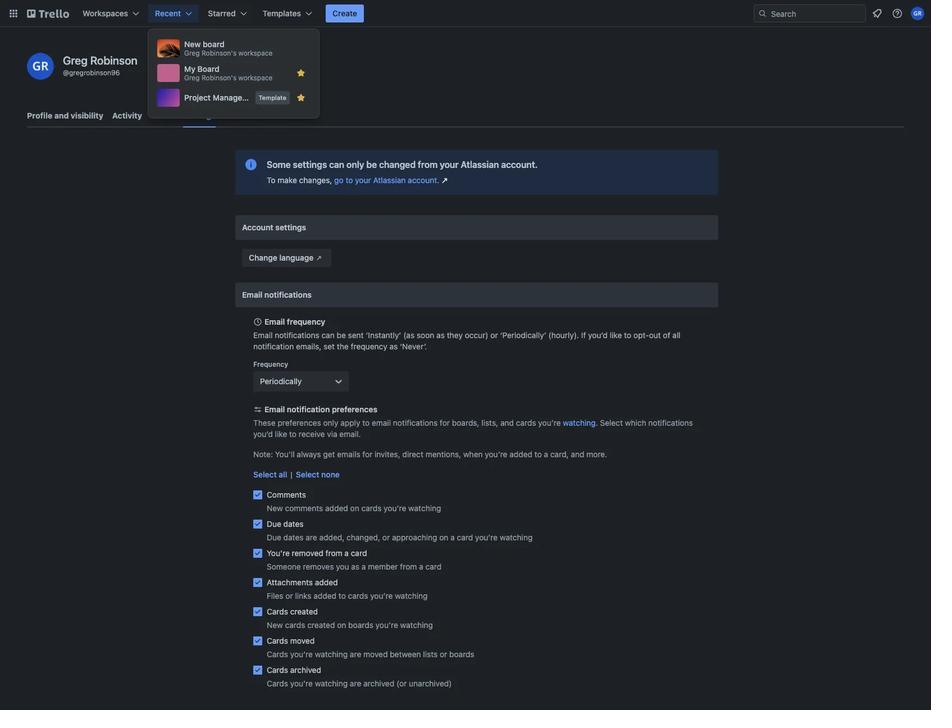 Task type: vqa. For each thing, say whether or not it's contained in the screenshot.


Task type: locate. For each thing, give the bounding box(es) containing it.
email frequency
[[265, 317, 326, 326]]

1 vertical spatial your
[[355, 175, 371, 185]]

0 vertical spatial new
[[184, 39, 201, 49]]

2 horizontal spatial and
[[571, 450, 585, 459]]

1 vertical spatial settings
[[276, 223, 306, 232]]

select inside . select which notifications you'd like to receive via email.
[[600, 418, 623, 428]]

you'll
[[275, 450, 295, 459]]

greg up my
[[184, 49, 200, 57]]

open information menu image
[[892, 8, 904, 19]]

only up the via on the bottom of page
[[323, 418, 339, 428]]

2 horizontal spatial select
[[600, 418, 623, 428]]

archived down cards moved
[[290, 665, 321, 675]]

which
[[625, 418, 647, 428]]

robinson's up project management template
[[202, 74, 237, 82]]

1 robinson's from the top
[[202, 49, 237, 57]]

0 horizontal spatial be
[[337, 330, 346, 340]]

emails,
[[296, 342, 322, 351]]

if
[[582, 330, 586, 340]]

changes,
[[299, 175, 332, 185]]

cards up the changed,
[[362, 503, 382, 513]]

as left the they
[[437, 330, 445, 340]]

1 vertical spatial robinson's
[[202, 74, 237, 82]]

2 horizontal spatial card
[[457, 533, 473, 542]]

notifications down email frequency
[[275, 330, 320, 340]]

0 horizontal spatial account.
[[408, 175, 440, 185]]

dates down comments
[[284, 519, 304, 529]]

robinson's inside my board greg robinson's workspace
[[202, 74, 237, 82]]

on
[[350, 503, 359, 513], [440, 533, 449, 542], [337, 620, 346, 630]]

can for notifications
[[322, 330, 335, 340]]

1 vertical spatial moved
[[364, 650, 388, 659]]

1 vertical spatial all
[[279, 470, 287, 479]]

make
[[278, 175, 297, 185]]

new down cards created
[[267, 620, 283, 630]]

preferences up receive at left
[[278, 418, 321, 428]]

1 horizontal spatial you'd
[[588, 330, 608, 340]]

as
[[437, 330, 445, 340], [390, 342, 398, 351], [351, 562, 360, 571]]

0 horizontal spatial from
[[326, 548, 343, 558]]

created down cards created
[[307, 620, 335, 630]]

0 vertical spatial notification
[[253, 342, 294, 351]]

your
[[440, 160, 459, 170], [355, 175, 371, 185]]

select right |
[[296, 470, 319, 479]]

1 horizontal spatial moved
[[364, 650, 388, 659]]

comments
[[285, 503, 323, 513]]

new down comments
[[267, 503, 283, 513]]

0 vertical spatial only
[[347, 160, 364, 170]]

1 vertical spatial card
[[351, 548, 367, 558]]

notification up receive at left
[[287, 405, 330, 414]]

or right occur)
[[491, 330, 498, 340]]

1 vertical spatial from
[[326, 548, 343, 558]]

0 horizontal spatial moved
[[290, 636, 315, 646]]

0 horizontal spatial preferences
[[278, 418, 321, 428]]

1 horizontal spatial select
[[296, 470, 319, 479]]

profile
[[27, 111, 52, 120]]

2 vertical spatial and
[[571, 450, 585, 459]]

1 vertical spatial as
[[390, 342, 398, 351]]

greg inside new board greg robinson's workspace
[[184, 49, 200, 57]]

from right changed
[[418, 160, 438, 170]]

1 horizontal spatial all
[[673, 330, 681, 340]]

0 vertical spatial archived
[[290, 665, 321, 675]]

2 due from the top
[[267, 533, 281, 542]]

unarchived)
[[409, 679, 452, 688]]

created down links
[[290, 607, 318, 616]]

can for settings
[[329, 160, 345, 170]]

starred button
[[201, 4, 254, 22]]

2 vertical spatial on
[[337, 620, 346, 630]]

2 dates from the top
[[284, 533, 304, 542]]

like left opt-
[[610, 330, 622, 340]]

these
[[253, 418, 276, 428]]

and right "lists,"
[[501, 418, 514, 428]]

1 horizontal spatial as
[[390, 342, 398, 351]]

0 vertical spatial from
[[418, 160, 438, 170]]

due
[[267, 519, 281, 529], [267, 533, 281, 542]]

2 vertical spatial card
[[426, 562, 442, 571]]

on up the changed,
[[350, 503, 359, 513]]

board
[[203, 39, 225, 49]]

your right changed
[[440, 160, 459, 170]]

0 horizontal spatial like
[[275, 429, 287, 439]]

and right profile
[[54, 111, 69, 120]]

1 vertical spatial new
[[267, 503, 283, 513]]

created
[[290, 607, 318, 616], [307, 620, 335, 630]]

all left |
[[279, 470, 287, 479]]

0 vertical spatial card
[[457, 533, 473, 542]]

2 starred icon image from the top
[[297, 93, 306, 102]]

workspace inside new board greg robinson's workspace
[[239, 49, 273, 57]]

robinson's inside new board greg robinson's workspace
[[202, 49, 237, 57]]

from down added,
[[326, 548, 343, 558]]

1 horizontal spatial account.
[[501, 160, 538, 170]]

0 vertical spatial workspace
[[239, 49, 273, 57]]

all right of
[[673, 330, 681, 340]]

email for email notification preferences
[[265, 405, 285, 414]]

0 vertical spatial robinson's
[[202, 49, 237, 57]]

1 due from the top
[[267, 519, 281, 529]]

can up go
[[329, 160, 345, 170]]

card right approaching at the bottom left of page
[[457, 533, 473, 542]]

for right emails
[[363, 450, 373, 459]]

a right approaching at the bottom left of page
[[451, 533, 455, 542]]

activity link
[[112, 106, 142, 126]]

on for cards
[[350, 503, 359, 513]]

0 horizontal spatial all
[[279, 470, 287, 479]]

1 starred icon image from the top
[[297, 69, 306, 78]]

1 vertical spatial are
[[350, 650, 361, 659]]

cards down someone removes you as a member from a card at the left bottom of the page
[[348, 591, 368, 601]]

0 vertical spatial atlassian
[[461, 160, 499, 170]]

email for email frequency
[[265, 317, 285, 326]]

to left opt-
[[624, 330, 632, 340]]

0 horizontal spatial and
[[54, 111, 69, 120]]

cards down cards created
[[285, 620, 305, 630]]

starred icon image
[[297, 69, 306, 78], [297, 93, 306, 102]]

a left card,
[[544, 450, 549, 459]]

boards up cards you're watching are moved between lists or boards
[[348, 620, 374, 630]]

1 vertical spatial for
[[363, 450, 373, 459]]

0 vertical spatial due
[[267, 519, 281, 529]]

or right the changed,
[[383, 533, 390, 542]]

robinson's up 'board' on the top left of page
[[202, 49, 237, 57]]

email
[[242, 290, 263, 300], [265, 317, 285, 326], [253, 330, 273, 340], [265, 405, 285, 414]]

preferences up apply
[[332, 405, 378, 414]]

new board greg robinson's workspace
[[184, 39, 273, 57]]

to make changes,
[[267, 175, 334, 185]]

account.
[[501, 160, 538, 170], [408, 175, 440, 185]]

1 horizontal spatial from
[[400, 562, 417, 571]]

email down change
[[242, 290, 263, 300]]

notification up frequency
[[253, 342, 294, 351]]

due dates
[[267, 519, 304, 529]]

frequency
[[287, 317, 326, 326], [351, 342, 388, 351]]

card down approaching at the bottom left of page
[[426, 562, 442, 571]]

you'd
[[588, 330, 608, 340], [253, 429, 273, 439]]

notifications
[[265, 290, 312, 300], [275, 330, 320, 340], [393, 418, 438, 428], [649, 418, 693, 428]]

for left boards,
[[440, 418, 450, 428]]

can inside "email notifications can be sent 'instantly' (as soon as they occur) or 'periodically' (hourly). if you'd like to opt-out of all notification emails, set the frequency as 'never'."
[[322, 330, 335, 340]]

to right go
[[346, 175, 353, 185]]

select down "note:"
[[253, 470, 277, 479]]

email up frequency
[[253, 330, 273, 340]]

1 workspace from the top
[[239, 49, 273, 57]]

0 vertical spatial all
[[673, 330, 681, 340]]

1 vertical spatial notification
[[287, 405, 330, 414]]

workspace up my board greg robinson's workspace
[[239, 49, 273, 57]]

0 vertical spatial preferences
[[332, 405, 378, 414]]

occur)
[[465, 330, 489, 340]]

you'd inside "email notifications can be sent 'instantly' (as soon as they occur) or 'periodically' (hourly). if you'd like to opt-out of all notification emails, set the frequency as 'never'."
[[588, 330, 608, 340]]

2 workspace from the top
[[239, 74, 273, 82]]

Search field
[[768, 5, 866, 22]]

cards archived
[[267, 665, 321, 675]]

my
[[184, 64, 196, 74]]

1 vertical spatial workspace
[[239, 74, 273, 82]]

1 vertical spatial starred icon image
[[297, 93, 306, 102]]

your right go
[[355, 175, 371, 185]]

card up someone removes you as a member from a card at the left bottom of the page
[[351, 548, 367, 558]]

0 horizontal spatial select
[[253, 470, 277, 479]]

emails
[[337, 450, 361, 459]]

and right card,
[[571, 450, 585, 459]]

be up go to your atlassian account.
[[367, 160, 377, 170]]

email up these on the bottom of the page
[[265, 405, 285, 414]]

archived
[[290, 665, 321, 675], [364, 679, 395, 688]]

0 vertical spatial starred icon image
[[297, 69, 306, 78]]

dates for due dates
[[284, 519, 304, 529]]

frequency up emails,
[[287, 317, 326, 326]]

added
[[510, 450, 533, 459], [325, 503, 348, 513], [315, 578, 338, 587], [314, 591, 337, 601]]

1 vertical spatial can
[[322, 330, 335, 340]]

robinson's for new board
[[202, 49, 237, 57]]

workspaces button
[[76, 4, 146, 22]]

1 horizontal spatial only
[[347, 160, 364, 170]]

due for due dates are added, changed, or approaching on a card you're watching
[[267, 533, 281, 542]]

(or
[[397, 679, 407, 688]]

on down files or links added to cards you're watching
[[337, 620, 346, 630]]

for
[[440, 418, 450, 428], [363, 450, 373, 459]]

settings up language
[[276, 223, 306, 232]]

select right .
[[600, 418, 623, 428]]

1 horizontal spatial boards
[[450, 650, 475, 659]]

1 horizontal spatial frequency
[[351, 342, 388, 351]]

atlassian inside go to your atlassian account. link
[[373, 175, 406, 185]]

0 horizontal spatial you'd
[[253, 429, 273, 439]]

1 horizontal spatial for
[[440, 418, 450, 428]]

boards
[[348, 620, 374, 630], [450, 650, 475, 659]]

1 horizontal spatial be
[[367, 160, 377, 170]]

notifications right which
[[649, 418, 693, 428]]

sm image
[[314, 252, 325, 264]]

2 vertical spatial as
[[351, 562, 360, 571]]

workspace for my board
[[239, 74, 273, 82]]

templates button
[[256, 4, 319, 22]]

frequency down sent in the top left of the page
[[351, 342, 388, 351]]

1 vertical spatial account.
[[408, 175, 440, 185]]

greg up project
[[184, 74, 200, 82]]

always
[[297, 450, 321, 459]]

0 vertical spatial settings
[[293, 160, 327, 170]]

go to your atlassian account. link
[[334, 175, 451, 186]]

2 robinson's from the top
[[202, 74, 237, 82]]

1 vertical spatial boards
[[450, 650, 475, 659]]

1 vertical spatial be
[[337, 330, 346, 340]]

cards for cards you're watching are moved between lists or boards
[[267, 650, 288, 659]]

a up 'you'
[[345, 548, 349, 558]]

2 vertical spatial are
[[350, 679, 361, 688]]

are down cards you're watching are moved between lists or boards
[[350, 679, 361, 688]]

new left board
[[184, 39, 201, 49]]

are up cards you're watching are archived (or unarchived)
[[350, 650, 361, 659]]

can
[[329, 160, 345, 170], [322, 330, 335, 340]]

as down 'instantly'
[[390, 342, 398, 351]]

1 horizontal spatial like
[[610, 330, 622, 340]]

1 vertical spatial you'd
[[253, 429, 273, 439]]

or inside "email notifications can be sent 'instantly' (as soon as they occur) or 'periodically' (hourly). if you'd like to opt-out of all notification emails, set the frequency as 'never'."
[[491, 330, 498, 340]]

0 vertical spatial like
[[610, 330, 622, 340]]

menu containing new board
[[155, 36, 312, 111]]

new for new cards created on boards you're watching
[[267, 620, 283, 630]]

workspace
[[239, 49, 273, 57], [239, 74, 273, 82]]

greg up @
[[63, 54, 88, 67]]

to inside . select which notifications you'd like to receive via email.
[[289, 429, 297, 439]]

robinson's for my board
[[202, 74, 237, 82]]

on right approaching at the bottom left of page
[[440, 533, 449, 542]]

or right lists
[[440, 650, 447, 659]]

settings up changes,
[[293, 160, 327, 170]]

dates down due dates
[[284, 533, 304, 542]]

0 horizontal spatial on
[[337, 620, 346, 630]]

0 notifications image
[[871, 7, 884, 20]]

email inside "email notifications can be sent 'instantly' (as soon as they occur) or 'periodically' (hourly). if you'd like to opt-out of all notification emails, set the frequency as 'never'."
[[253, 330, 273, 340]]

be up the
[[337, 330, 346, 340]]

member
[[368, 562, 398, 571]]

new for new board greg robinson's workspace
[[184, 39, 201, 49]]

or down the attachments
[[286, 591, 293, 601]]

added left card,
[[510, 450, 533, 459]]

none
[[322, 470, 340, 479]]

to inside "email notifications can be sent 'instantly' (as soon as they occur) or 'periodically' (hourly). if you'd like to opt-out of all notification emails, set the frequency as 'never'."
[[624, 330, 632, 340]]

2 horizontal spatial as
[[437, 330, 445, 340]]

all
[[673, 330, 681, 340], [279, 470, 287, 479]]

1 vertical spatial atlassian
[[373, 175, 406, 185]]

cards for cards created
[[267, 607, 288, 616]]

you'd right if
[[588, 330, 608, 340]]

2 horizontal spatial from
[[418, 160, 438, 170]]

1 vertical spatial only
[[323, 418, 339, 428]]

workspace inside my board greg robinson's workspace
[[239, 74, 273, 82]]

are up removed at the bottom left of page
[[306, 533, 317, 542]]

archived left (or
[[364, 679, 395, 688]]

email down email notifications
[[265, 317, 285, 326]]

1 dates from the top
[[284, 519, 304, 529]]

only up go to your atlassian account.
[[347, 160, 364, 170]]

notification inside "email notifications can be sent 'instantly' (as soon as they occur) or 'periodically' (hourly). if you'd like to opt-out of all notification emails, set the frequency as 'never'."
[[253, 342, 294, 351]]

added right links
[[314, 591, 337, 601]]

0 vertical spatial be
[[367, 160, 377, 170]]

2 horizontal spatial on
[[440, 533, 449, 542]]

cards for cards
[[151, 111, 174, 120]]

moved up cards archived at the bottom
[[290, 636, 315, 646]]

like down these on the bottom of the page
[[275, 429, 287, 439]]

all inside "email notifications can be sent 'instantly' (as soon as they occur) or 'periodically' (hourly). if you'd like to opt-out of all notification emails, set the frequency as 'never'."
[[673, 330, 681, 340]]

management
[[213, 93, 261, 102]]

select all | select none
[[253, 470, 340, 479]]

0 vertical spatial dates
[[284, 519, 304, 529]]

1 horizontal spatial your
[[440, 160, 459, 170]]

menu
[[155, 36, 312, 111]]

to left receive at left
[[289, 429, 297, 439]]

only
[[347, 160, 364, 170], [323, 418, 339, 428]]

from right member
[[400, 562, 417, 571]]

boards right lists
[[450, 650, 475, 659]]

|
[[291, 470, 293, 479]]

you'd down these on the bottom of the page
[[253, 429, 273, 439]]

0 horizontal spatial boards
[[348, 620, 374, 630]]

0 vertical spatial you'd
[[588, 330, 608, 340]]

email for email notifications can be sent 'instantly' (as soon as they occur) or 'periodically' (hourly). if you'd like to opt-out of all notification emails, set the frequency as 'never'.
[[253, 330, 273, 340]]

1 horizontal spatial on
[[350, 503, 359, 513]]

profile and visibility link
[[27, 106, 103, 126]]

greg inside my board greg robinson's workspace
[[184, 74, 200, 82]]

activity
[[112, 111, 142, 120]]

to left card,
[[535, 450, 542, 459]]

you'd inside . select which notifications you'd like to receive via email.
[[253, 429, 273, 439]]

are
[[306, 533, 317, 542], [350, 650, 361, 659], [350, 679, 361, 688]]

note: you'll always get emails for invites, direct mentions, when you're added to a card, and more.
[[253, 450, 608, 459]]

you're
[[267, 548, 290, 558]]

1 vertical spatial due
[[267, 533, 281, 542]]

notifications up direct
[[393, 418, 438, 428]]

card,
[[551, 450, 569, 459]]

can up set
[[322, 330, 335, 340]]

my board greg robinson's workspace
[[184, 64, 273, 82]]

2 vertical spatial new
[[267, 620, 283, 630]]

workspace up 'template'
[[239, 74, 273, 82]]

opt-
[[634, 330, 649, 340]]

new
[[184, 39, 201, 49], [267, 503, 283, 513], [267, 620, 283, 630]]

1 horizontal spatial archived
[[364, 679, 395, 688]]

0 horizontal spatial only
[[323, 418, 339, 428]]

cards right "lists,"
[[516, 418, 536, 428]]

when
[[464, 450, 483, 459]]

a down approaching at the bottom left of page
[[419, 562, 424, 571]]

new inside new board greg robinson's workspace
[[184, 39, 201, 49]]

1 horizontal spatial and
[[501, 418, 514, 428]]

1 vertical spatial preferences
[[278, 418, 321, 428]]

create button
[[326, 4, 364, 22]]

1 vertical spatial dates
[[284, 533, 304, 542]]

or
[[491, 330, 498, 340], [383, 533, 390, 542], [286, 591, 293, 601], [440, 650, 447, 659]]

email notifications can be sent 'instantly' (as soon as they occur) or 'periodically' (hourly). if you'd like to opt-out of all notification emails, set the frequency as 'never'.
[[253, 330, 681, 351]]

frequency inside "email notifications can be sent 'instantly' (as soon as they occur) or 'periodically' (hourly). if you'd like to opt-out of all notification emails, set the frequency as 'never'."
[[351, 342, 388, 351]]

notifications inside . select which notifications you'd like to receive via email.
[[649, 418, 693, 428]]

greg robinson @ gregrobinson96
[[63, 54, 138, 77]]

cards you're watching are archived (or unarchived)
[[267, 679, 452, 688]]

moved left the "between"
[[364, 650, 388, 659]]

removed
[[292, 548, 324, 558]]

like inside "email notifications can be sent 'instantly' (as soon as they occur) or 'periodically' (hourly). if you'd like to opt-out of all notification emails, set the frequency as 'never'."
[[610, 330, 622, 340]]

as right 'you'
[[351, 562, 360, 571]]



Task type: describe. For each thing, give the bounding box(es) containing it.
between
[[390, 650, 421, 659]]

email
[[372, 418, 391, 428]]

you
[[336, 562, 349, 571]]

to down 'you'
[[339, 591, 346, 601]]

someone removes you as a member from a card
[[267, 562, 442, 571]]

go to your atlassian account.
[[334, 175, 440, 185]]

to
[[267, 175, 276, 185]]

select none button
[[296, 469, 340, 480]]

workspaces
[[83, 8, 128, 18]]

you're removed from a card
[[267, 548, 367, 558]]

cards you're watching are moved between lists or boards
[[267, 650, 475, 659]]

project management template
[[184, 93, 287, 102]]

more.
[[587, 450, 608, 459]]

robinson
[[90, 54, 138, 67]]

recent button
[[148, 4, 199, 22]]

cards moved
[[267, 636, 315, 646]]

to left the email
[[363, 418, 370, 428]]

0 vertical spatial created
[[290, 607, 318, 616]]

1 horizontal spatial atlassian
[[461, 160, 499, 170]]

gregrobinson96
[[69, 69, 120, 77]]

0 vertical spatial are
[[306, 533, 317, 542]]

cards for cards you're watching are archived (or unarchived)
[[267, 679, 288, 688]]

cards for cards archived
[[267, 665, 288, 675]]

0 vertical spatial for
[[440, 418, 450, 428]]

board
[[198, 64, 220, 74]]

added up added,
[[325, 503, 348, 513]]

invites,
[[375, 450, 401, 459]]

are for cards archived
[[350, 679, 361, 688]]

from for member
[[400, 562, 417, 571]]

greg for my board
[[184, 74, 200, 82]]

visibility
[[71, 111, 103, 120]]

changed
[[379, 160, 416, 170]]

language
[[280, 253, 314, 262]]

0 horizontal spatial card
[[351, 548, 367, 558]]

change language
[[249, 253, 314, 262]]

0 vertical spatial account.
[[501, 160, 538, 170]]

greg inside the greg robinson @ gregrobinson96
[[63, 54, 88, 67]]

soon
[[417, 330, 435, 340]]

project
[[184, 93, 211, 102]]

1 horizontal spatial preferences
[[332, 405, 378, 414]]

recent
[[155, 8, 181, 18]]

email.
[[340, 429, 361, 439]]

primary element
[[0, 0, 932, 27]]

changed,
[[347, 533, 380, 542]]

get
[[323, 450, 335, 459]]

template
[[259, 94, 287, 101]]

(hourly).
[[549, 330, 579, 340]]

'never'.
[[400, 342, 427, 351]]

they
[[447, 330, 463, 340]]

settings link
[[183, 106, 216, 128]]

0 horizontal spatial for
[[363, 450, 373, 459]]

change
[[249, 253, 278, 262]]

. select which notifications you'd like to receive via email.
[[253, 418, 693, 439]]

these preferences only apply to email notifications for boards, lists, and cards you're watching
[[253, 418, 596, 428]]

new for new comments added on cards you're watching
[[267, 503, 283, 513]]

attachments added
[[267, 578, 338, 587]]

settings
[[183, 111, 216, 120]]

note:
[[253, 450, 273, 459]]

watching link
[[563, 418, 596, 428]]

'periodically'
[[500, 330, 547, 340]]

1 horizontal spatial card
[[426, 562, 442, 571]]

direct
[[403, 450, 424, 459]]

switch to… image
[[8, 8, 19, 19]]

lists,
[[482, 418, 499, 428]]

boards,
[[452, 418, 480, 428]]

files or links added to cards you're watching
[[267, 591, 428, 601]]

be inside "email notifications can be sent 'instantly' (as soon as they occur) or 'periodically' (hourly). if you'd like to opt-out of all notification emails, set the frequency as 'never'."
[[337, 330, 346, 340]]

from for changed
[[418, 160, 438, 170]]

'instantly'
[[366, 330, 401, 340]]

0 vertical spatial as
[[437, 330, 445, 340]]

0 horizontal spatial your
[[355, 175, 371, 185]]

the
[[337, 342, 349, 351]]

0 horizontal spatial frequency
[[287, 317, 326, 326]]

1 vertical spatial created
[[307, 620, 335, 630]]

out
[[649, 330, 661, 340]]

account settings
[[242, 223, 306, 232]]

added down removes
[[315, 578, 338, 587]]

templates
[[263, 8, 301, 18]]

due for due dates
[[267, 519, 281, 529]]

profile and visibility
[[27, 111, 103, 120]]

1 vertical spatial and
[[501, 418, 514, 428]]

starred
[[208, 8, 236, 18]]

.
[[596, 418, 598, 428]]

removes
[[303, 562, 334, 571]]

a left member
[[362, 562, 366, 571]]

settings for account
[[276, 223, 306, 232]]

search image
[[759, 9, 768, 18]]

cards for cards moved
[[267, 636, 288, 646]]

added,
[[319, 533, 345, 542]]

greg robinson (gregrobinson96) image
[[911, 7, 925, 20]]

cards created
[[267, 607, 318, 616]]

0 vertical spatial moved
[[290, 636, 315, 646]]

1 vertical spatial archived
[[364, 679, 395, 688]]

0 horizontal spatial as
[[351, 562, 360, 571]]

new comments added on cards you're watching
[[267, 503, 441, 513]]

0 vertical spatial and
[[54, 111, 69, 120]]

sent
[[348, 330, 364, 340]]

0 horizontal spatial archived
[[290, 665, 321, 675]]

0 vertical spatial boards
[[348, 620, 374, 630]]

(as
[[404, 330, 415, 340]]

comments
[[267, 490, 306, 500]]

attachments
[[267, 578, 313, 587]]

set
[[324, 342, 335, 351]]

notifications inside "email notifications can be sent 'instantly' (as soon as they occur) or 'periodically' (hourly). if you'd like to opt-out of all notification emails, set the frequency as 'never'."
[[275, 330, 320, 340]]

greg for new board
[[184, 49, 200, 57]]

some
[[267, 160, 291, 170]]

like inside . select which notifications you'd like to receive via email.
[[275, 429, 287, 439]]

workspace for new board
[[239, 49, 273, 57]]

dates for due dates are added, changed, or approaching on a card you're watching
[[284, 533, 304, 542]]

are for cards moved
[[350, 650, 361, 659]]

mentions,
[[426, 450, 461, 459]]

change language link
[[242, 249, 332, 267]]

some settings can only be changed from your atlassian account.
[[267, 160, 538, 170]]

notifications up email frequency
[[265, 290, 312, 300]]

frequency
[[253, 360, 288, 369]]

back to home image
[[27, 4, 69, 22]]

of
[[663, 330, 671, 340]]

new cards created on boards you're watching
[[267, 620, 433, 630]]

select all button
[[253, 469, 287, 480]]

due dates are added, changed, or approaching on a card you're watching
[[267, 533, 533, 542]]

on for boards
[[337, 620, 346, 630]]

greg robinson (gregrobinson96) image
[[27, 53, 54, 80]]

via
[[327, 429, 338, 439]]

email for email notifications
[[242, 290, 263, 300]]

0 vertical spatial your
[[440, 160, 459, 170]]

settings for some
[[293, 160, 327, 170]]



